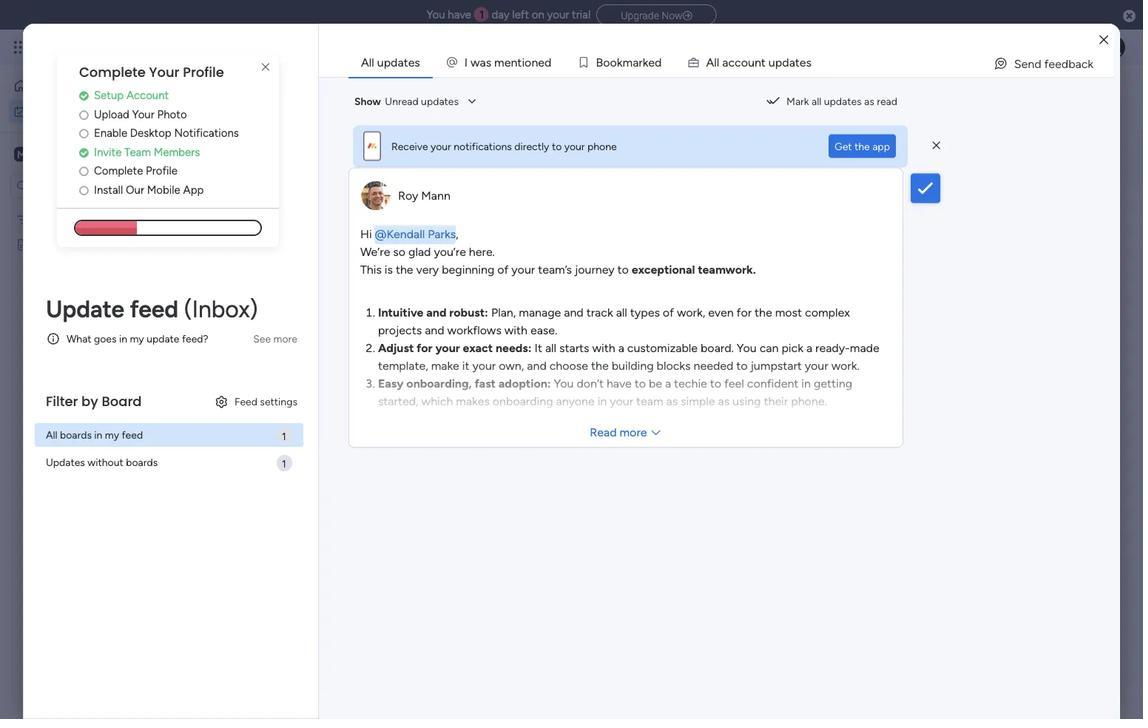 Task type: locate. For each thing, give the bounding box(es) containing it.
see inside "button"
[[253, 333, 271, 345]]

1 horizontal spatial all
[[617, 306, 628, 320]]

circle o image left the install
[[79, 185, 89, 196]]

hide
[[386, 154, 408, 166]]

2 m from the left
[[623, 55, 633, 69]]

1 horizontal spatial have
[[607, 377, 632, 391]]

0 horizontal spatial k
[[617, 55, 623, 69]]

to
[[552, 140, 562, 153], [618, 263, 629, 277], [737, 359, 748, 373], [635, 377, 646, 391], [711, 377, 722, 391]]

all for starts
[[546, 341, 557, 355]]

updates up unread
[[377, 55, 420, 69]]

my for my work
[[33, 105, 47, 118]]

and down it
[[527, 359, 547, 373]]

private board image
[[16, 238, 30, 252]]

more for see more
[[274, 333, 298, 345]]

my for my work
[[222, 86, 256, 119]]

o left r
[[604, 55, 610, 69]]

your left the team's
[[512, 263, 535, 277]]

None search field
[[218, 148, 353, 172]]

to inside it all starts with a customizable board. you can pick a ready-made template, make it your own, and choose the building blocks needed to jumpstart your work.
[[737, 359, 748, 373]]

circle o image inside install our mobile app link
[[79, 185, 89, 196]]

invite team members link
[[79, 144, 279, 161]]

1 d from the left
[[545, 55, 552, 69]]

0 vertical spatial more
[[274, 333, 298, 345]]

1 horizontal spatial this
[[361, 263, 382, 277]]

all right the mark
[[812, 95, 822, 108]]

for up make
[[417, 341, 433, 355]]

t right p
[[796, 55, 800, 69]]

a
[[480, 55, 486, 69], [633, 55, 639, 69], [723, 55, 729, 69], [790, 55, 796, 69], [619, 341, 625, 355], [807, 341, 813, 355], [666, 377, 672, 391], [306, 480, 315, 499]]

my inside button
[[33, 105, 47, 118]]

0 vertical spatial my
[[130, 333, 144, 345]]

1 horizontal spatial work
[[120, 39, 146, 56]]

e left i
[[505, 55, 511, 69]]

work up complete your profile
[[120, 39, 146, 56]]

circle o image inside complete profile link
[[79, 166, 89, 177]]

1 m from the left
[[495, 55, 505, 69]]

0 vertical spatial for
[[737, 306, 752, 320]]

as left read
[[865, 95, 875, 108]]

0 vertical spatial circle o image
[[79, 166, 89, 177]]

week
[[280, 320, 315, 339], [282, 374, 317, 392]]

template,
[[378, 359, 429, 373]]

your up make
[[436, 341, 460, 355]]

1 vertical spatial of
[[663, 306, 675, 320]]

1 horizontal spatial boards
[[126, 456, 158, 469]]

to up feel
[[737, 359, 748, 373]]

list box
[[0, 204, 189, 458]]

updates
[[46, 456, 85, 469]]

boards up updates
[[60, 429, 92, 442]]

boards right without
[[126, 456, 158, 469]]

d right r
[[655, 55, 662, 69]]

a l l a c c o u n t u p d a t e s
[[707, 55, 812, 69]]

hi @kendall parks , we're so glad you're here. this is the very beginning of your team's journey to exceptional teamwork.
[[361, 227, 756, 277]]

list box containing marketing plan
[[0, 204, 189, 458]]

date
[[318, 480, 349, 499]]

1 horizontal spatial for
[[737, 306, 752, 320]]

update feed (inbox)
[[46, 295, 258, 323]]

own,
[[499, 359, 524, 373]]

install our mobile app link
[[79, 182, 279, 198]]

0 horizontal spatial as
[[667, 395, 678, 409]]

1 horizontal spatial with
[[593, 341, 616, 355]]

my for update
[[130, 333, 144, 345]]

2 horizontal spatial t
[[796, 55, 800, 69]]

all for all updates
[[361, 55, 374, 69]]

notifications
[[174, 126, 239, 140]]

this week / 0 items
[[250, 320, 363, 339]]

week for this
[[280, 320, 315, 339]]

plan,
[[492, 306, 516, 320]]

0 horizontal spatial have
[[448, 8, 472, 21]]

n
[[511, 55, 518, 69], [532, 55, 539, 69], [755, 55, 762, 69]]

circle o image
[[79, 166, 89, 177], [79, 185, 89, 196]]

see up next
[[253, 333, 271, 345]]

1 horizontal spatial my
[[222, 86, 256, 119]]

1 vertical spatial all
[[46, 429, 57, 442]]

/ right see more
[[318, 320, 325, 339]]

1 vertical spatial your
[[132, 108, 155, 121]]

1 vertical spatial see
[[253, 333, 271, 345]]

receive your notifications directly to your phone
[[392, 140, 617, 153]]

items inside this week / 0 items
[[338, 324, 363, 337]]

have down the building
[[607, 377, 632, 391]]

week up settings
[[282, 374, 317, 392]]

0 horizontal spatial u
[[749, 55, 755, 69]]

1 vertical spatial circle o image
[[79, 185, 89, 196]]

circle o image for upload
[[79, 109, 89, 120]]

2 circle o image from the top
[[79, 185, 89, 196]]

profile
[[183, 63, 224, 82], [146, 164, 178, 178]]

phone
[[588, 140, 617, 153]]

2 c from the left
[[735, 55, 742, 69]]

exact
[[463, 341, 493, 355]]

updates inside button
[[825, 95, 862, 108]]

the right get
[[855, 140, 871, 153]]

0 vertical spatial all
[[812, 95, 822, 108]]

2 horizontal spatial as
[[865, 95, 875, 108]]

see up dapulse x slim image at the top left
[[259, 41, 277, 54]]

select product image
[[13, 40, 28, 55]]

0 vertical spatial all
[[361, 55, 374, 69]]

t left p
[[762, 55, 766, 69]]

jumpstart
[[751, 359, 803, 373]]

and down intuitive and robust: at the left of the page
[[425, 324, 445, 338]]

started,
[[378, 395, 419, 409]]

items right done
[[436, 154, 462, 166]]

workspace image
[[14, 146, 29, 163]]

0 right later
[[297, 431, 303, 444]]

1 left the day
[[480, 8, 485, 21]]

as inside button
[[865, 95, 875, 108]]

for inside plan, manage and track all types of work, even for the most complex projects and workflows with ease.
[[737, 306, 752, 320]]

items
[[436, 154, 462, 166], [314, 271, 340, 284], [338, 324, 363, 337], [340, 378, 366, 390], [306, 431, 331, 444], [372, 484, 398, 497]]

all up show
[[361, 55, 374, 69]]

work
[[262, 86, 321, 119]]

is
[[385, 263, 393, 277]]

circle o image for complete
[[79, 166, 89, 177]]

@kendall parks link
[[375, 224, 456, 244]]

e right i
[[539, 55, 545, 69]]

projects
[[378, 324, 422, 338]]

you inside you don't have to be a techie to feel confident in getting started, which makes onboarding anyone in your team as simple as using their phone.
[[554, 377, 574, 391]]

0 vertical spatial your
[[149, 63, 180, 82]]

filter
[[46, 392, 78, 411]]

members
[[154, 145, 200, 159]]

0 horizontal spatial with
[[505, 324, 528, 338]]

0 vertical spatial you
[[427, 8, 445, 21]]

0 vertical spatial circle o image
[[79, 109, 89, 120]]

a right be
[[666, 377, 672, 391]]

e
[[505, 55, 511, 69], [539, 55, 545, 69], [649, 55, 655, 69], [800, 55, 807, 69]]

n left i
[[511, 55, 518, 69]]

o right b
[[610, 55, 617, 69]]

0 vertical spatial profile
[[183, 63, 224, 82]]

circle o image
[[79, 109, 89, 120], [79, 128, 89, 139]]

/ right later
[[286, 427, 293, 446]]

1 vertical spatial complete
[[94, 164, 143, 178]]

tab list
[[349, 47, 1115, 77]]

to inside hi @kendall parks , we're so glad you're here. this is the very beginning of your team's journey to exceptional teamwork.
[[618, 263, 629, 277]]

0 vertical spatial with
[[505, 324, 528, 338]]

0 horizontal spatial my
[[105, 429, 119, 442]]

d up the mark
[[783, 55, 790, 69]]

your up setup account link
[[149, 63, 180, 82]]

more right 'read'
[[620, 426, 648, 440]]

0 vertical spatial week
[[280, 320, 315, 339]]

items right later
[[306, 431, 331, 444]]

0 vertical spatial this
[[361, 263, 382, 277]]

0 horizontal spatial of
[[498, 263, 509, 277]]

u right a at the top of page
[[769, 55, 776, 69]]

the right is
[[396, 263, 414, 277]]

upload your photo
[[94, 108, 187, 121]]

1 horizontal spatial all
[[361, 55, 374, 69]]

1 circle o image from the top
[[79, 166, 89, 177]]

2 vertical spatial you
[[554, 377, 574, 391]]

your
[[548, 8, 570, 21], [431, 140, 452, 153], [565, 140, 585, 153], [512, 263, 535, 277], [436, 341, 460, 355], [473, 359, 496, 373], [805, 359, 829, 373], [610, 395, 634, 409]]

my for feed
[[105, 429, 119, 442]]

all up updates
[[46, 429, 57, 442]]

work inside my work button
[[49, 105, 72, 118]]

1 vertical spatial circle o image
[[79, 128, 89, 139]]

all
[[812, 95, 822, 108], [617, 306, 628, 320], [546, 341, 557, 355]]

0 vertical spatial work
[[120, 39, 146, 56]]

of right beginning
[[498, 263, 509, 277]]

0 horizontal spatial boards
[[60, 429, 92, 442]]

1 vertical spatial more
[[620, 426, 648, 440]]

1 vertical spatial feed
[[122, 429, 143, 442]]

4 e from the left
[[800, 55, 807, 69]]

a up the building
[[619, 341, 625, 355]]

1 circle o image from the top
[[79, 109, 89, 120]]

you left can on the top of the page
[[737, 341, 757, 355]]

more inside button
[[620, 426, 648, 440]]

feed?
[[182, 333, 208, 345]]

1 horizontal spatial more
[[620, 426, 648, 440]]

1 e from the left
[[505, 55, 511, 69]]

to right the directly
[[552, 140, 562, 153]]

1 vertical spatial this
[[250, 320, 276, 339]]

see for see more
[[253, 333, 271, 345]]

k
[[617, 55, 623, 69], [643, 55, 649, 69]]

0 right date
[[363, 484, 370, 497]]

1 vertical spatial profile
[[146, 164, 178, 178]]

circle o image for enable
[[79, 128, 89, 139]]

your for photo
[[132, 108, 155, 121]]

dapulse close image
[[1124, 9, 1137, 24]]

circle o image up check circle image
[[79, 128, 89, 139]]

0 vertical spatial complete
[[79, 63, 146, 82]]

a right b
[[633, 55, 639, 69]]

e right r
[[649, 55, 655, 69]]

2 vertical spatial all
[[546, 341, 557, 355]]

work for my
[[49, 105, 72, 118]]

your left team
[[610, 395, 634, 409]]

mobile
[[147, 183, 181, 196]]

see
[[259, 41, 277, 54], [253, 333, 271, 345]]

option
[[0, 207, 189, 210]]

update
[[46, 295, 124, 323]]

t right w
[[518, 55, 522, 69]]

see more button
[[247, 327, 304, 351]]

feed
[[130, 295, 178, 323], [122, 429, 143, 442]]

your left phone
[[565, 140, 585, 153]]

1 horizontal spatial of
[[663, 306, 675, 320]]

u left p
[[749, 55, 755, 69]]

complete up setup
[[79, 63, 146, 82]]

this left is
[[361, 263, 382, 277]]

0 horizontal spatial for
[[417, 341, 433, 355]]

1 horizontal spatial s
[[807, 55, 812, 69]]

without
[[250, 480, 302, 499]]

complete for complete profile
[[94, 164, 143, 178]]

2 horizontal spatial d
[[783, 55, 790, 69]]

my
[[130, 333, 144, 345], [105, 429, 119, 442]]

0 vertical spatial have
[[448, 8, 472, 21]]

0
[[305, 271, 312, 284], [328, 324, 335, 337], [331, 378, 338, 390], [297, 431, 303, 444], [363, 484, 370, 497]]

1 horizontal spatial m
[[623, 55, 633, 69]]

1 vertical spatial all
[[617, 306, 628, 320]]

for right even
[[737, 306, 752, 320]]

a inside you don't have to be a techie to feel confident in getting started, which makes onboarding anyone in your team as simple as using their phone.
[[666, 377, 672, 391]]

1 vertical spatial work
[[49, 105, 72, 118]]

workflows
[[448, 324, 502, 338]]

o
[[525, 55, 532, 69], [604, 55, 610, 69], [610, 55, 617, 69], [742, 55, 749, 69]]

invite team members
[[94, 145, 200, 159]]

1 vertical spatial my
[[105, 429, 119, 442]]

circle o image inside upload your photo link
[[79, 109, 89, 120]]

feed settings button
[[208, 390, 304, 414]]

1 horizontal spatial d
[[655, 55, 662, 69]]

with down plan, manage and track all types of work, even for the most complex projects and workflows with ease.
[[593, 341, 616, 355]]

0 horizontal spatial you
[[427, 8, 445, 21]]

as down feel
[[719, 395, 730, 409]]

feed up update
[[130, 295, 178, 323]]

even
[[709, 306, 734, 320]]

o left p
[[742, 55, 749, 69]]

0 horizontal spatial my
[[33, 105, 47, 118]]

0 vertical spatial see
[[259, 41, 277, 54]]

1 o from the left
[[525, 55, 532, 69]]

notes
[[35, 239, 63, 251]]

0 horizontal spatial n
[[511, 55, 518, 69]]

as right team
[[667, 395, 678, 409]]

2 horizontal spatial updates
[[825, 95, 862, 108]]

week up next week / 0 items
[[280, 320, 315, 339]]

2 horizontal spatial you
[[737, 341, 757, 355]]

onboarding
[[493, 395, 554, 409]]

0 horizontal spatial m
[[495, 55, 505, 69]]

1 horizontal spatial profile
[[183, 63, 224, 82]]

1 horizontal spatial k
[[643, 55, 649, 69]]

send
[[1015, 57, 1042, 71]]

1 vertical spatial have
[[607, 377, 632, 391]]

all for all boards in my feed
[[46, 429, 57, 442]]

show unread updates
[[355, 95, 459, 108]]

0 horizontal spatial more
[[274, 333, 298, 345]]

with up needs:
[[505, 324, 528, 338]]

1 horizontal spatial u
[[769, 55, 776, 69]]

parks
[[428, 227, 456, 241]]

profile down management
[[183, 63, 224, 82]]

in up updates without boards
[[94, 429, 102, 442]]

all for updates
[[812, 95, 822, 108]]

t
[[518, 55, 522, 69], [762, 55, 766, 69], [796, 55, 800, 69]]

0 down 0 items
[[328, 324, 335, 337]]

work down home
[[49, 105, 72, 118]]

circle o image inside enable desktop notifications 'link'
[[79, 128, 89, 139]]

updates right unread
[[421, 95, 459, 108]]

of left work,
[[663, 306, 675, 320]]

fast
[[475, 377, 496, 391]]

it all starts with a customizable board. you can pick a ready-made template, make it your own, and choose the building blocks needed to jumpstart your work.
[[378, 341, 880, 373]]

the left most
[[755, 306, 773, 320]]

0 horizontal spatial work
[[49, 105, 72, 118]]

d right i
[[545, 55, 552, 69]]

plan
[[84, 214, 103, 226]]

customize button
[[468, 148, 547, 172]]

you're
[[434, 245, 466, 259]]

by
[[81, 392, 98, 411]]

1 horizontal spatial updates
[[421, 95, 459, 108]]

see more
[[253, 333, 298, 345]]

1 vertical spatial with
[[593, 341, 616, 355]]

0 up this week / 0 items
[[305, 271, 312, 284]]

manage
[[519, 306, 561, 320]]

you
[[427, 8, 445, 21], [737, 341, 757, 355], [554, 377, 574, 391]]

1 horizontal spatial my
[[130, 333, 144, 345]]

0 horizontal spatial all
[[546, 341, 557, 355]]

trial
[[572, 8, 591, 21]]

2 circle o image from the top
[[79, 128, 89, 139]]

with inside it all starts with a customizable board. you can pick a ready-made template, make it your own, and choose the building blocks needed to jumpstart your work.
[[593, 341, 616, 355]]

1 c from the left
[[729, 55, 735, 69]]

0 horizontal spatial all
[[46, 429, 57, 442]]

monday
[[66, 39, 117, 56]]

work
[[120, 39, 146, 56], [49, 105, 72, 118]]

as
[[865, 95, 875, 108], [667, 395, 678, 409], [719, 395, 730, 409]]

glad
[[409, 245, 431, 259]]

your for profile
[[149, 63, 180, 82]]

my up notifications
[[222, 86, 256, 119]]

most
[[776, 306, 803, 320]]

all inside it all starts with a customizable board. you can pick a ready-made template, make it your own, and choose the building blocks needed to jumpstart your work.
[[546, 341, 557, 355]]

made
[[851, 341, 880, 355]]

all right track
[[617, 306, 628, 320]]

/ down this week / 0 items
[[321, 374, 328, 392]]

see inside button
[[259, 41, 277, 54]]

feed down board
[[122, 429, 143, 442]]

don't
[[577, 377, 604, 391]]

2 d from the left
[[655, 55, 662, 69]]

have
[[448, 8, 472, 21], [607, 377, 632, 391]]

1 vertical spatial week
[[282, 374, 317, 392]]

1 down settings
[[282, 430, 286, 443]]

m left r
[[623, 55, 633, 69]]

3 o from the left
[[610, 55, 617, 69]]

0 horizontal spatial d
[[545, 55, 552, 69]]

2 s from the left
[[807, 55, 812, 69]]

1 horizontal spatial you
[[554, 377, 574, 391]]

1 horizontal spatial n
[[532, 55, 539, 69]]

3 d from the left
[[783, 55, 790, 69]]

/ left item on the top of page
[[324, 214, 331, 232]]

s right p
[[807, 55, 812, 69]]

circle o image down check circle icon
[[79, 109, 89, 120]]

track
[[587, 306, 614, 320]]

this inside hi @kendall parks , we're so glad you're here. this is the very beginning of your team's journey to exceptional teamwork.
[[361, 263, 382, 277]]

2 horizontal spatial all
[[812, 95, 822, 108]]

complete for complete your profile
[[79, 63, 146, 82]]

more inside "button"
[[274, 333, 298, 345]]

0 horizontal spatial s
[[486, 55, 492, 69]]

to left be
[[635, 377, 646, 391]]

1 k from the left
[[617, 55, 623, 69]]

my up without
[[105, 429, 119, 442]]

0 vertical spatial of
[[498, 263, 509, 277]]

s right w
[[486, 55, 492, 69]]

a left date
[[306, 480, 315, 499]]

all inside button
[[812, 95, 822, 108]]

upload
[[94, 108, 129, 121]]

m for a
[[623, 55, 633, 69]]

0 horizontal spatial t
[[518, 55, 522, 69]]

d for a l l a c c o u n t u p d a t e s
[[783, 55, 790, 69]]

be
[[649, 377, 663, 391]]

the inside it all starts with a customizable board. you can pick a ready-made template, make it your own, and choose the building blocks needed to jumpstart your work.
[[592, 359, 609, 373]]

to right journey
[[618, 263, 629, 277]]

you down choose
[[554, 377, 574, 391]]

1 vertical spatial you
[[737, 341, 757, 355]]

1 left item on the top of page
[[334, 218, 338, 230]]

2 horizontal spatial n
[[755, 55, 762, 69]]

1 horizontal spatial t
[[762, 55, 766, 69]]



Task type: vqa. For each thing, say whether or not it's contained in the screenshot.
A
yes



Task type: describe. For each thing, give the bounding box(es) containing it.
3 t from the left
[[796, 55, 800, 69]]

your down ready-
[[805, 359, 829, 373]]

adjust for your exact needs:
[[378, 341, 532, 355]]

items inside later / 0 items
[[306, 431, 331, 444]]

can
[[760, 341, 779, 355]]

in down "don't"
[[598, 395, 607, 409]]

you inside it all starts with a customizable board. you can pick a ready-made template, make it your own, and choose the building blocks needed to jumpstart your work.
[[737, 341, 757, 355]]

read
[[878, 95, 898, 108]]

the inside hi @kendall parks , we're so glad you're here. this is the very beginning of your team's journey to exceptional teamwork.
[[396, 263, 414, 277]]

your right on
[[548, 8, 570, 21]]

you for you have 1 day left on your trial
[[427, 8, 445, 21]]

a right a at the top of page
[[723, 55, 729, 69]]

goes
[[94, 333, 117, 345]]

setup account link
[[79, 87, 279, 104]]

a right pick
[[807, 341, 813, 355]]

mann
[[422, 189, 451, 203]]

what goes in my update feed?
[[67, 333, 208, 345]]

and left track
[[564, 306, 584, 320]]

i w a s m e n t i o n e d
[[465, 55, 552, 69]]

adjust
[[378, 341, 414, 355]]

1 s from the left
[[486, 55, 492, 69]]

0 inside this week / 0 items
[[328, 324, 335, 337]]

2 u from the left
[[769, 55, 776, 69]]

past
[[250, 214, 279, 232]]

2 o from the left
[[604, 55, 610, 69]]

on
[[532, 8, 545, 21]]

in right goes
[[119, 333, 127, 345]]

work,
[[677, 306, 706, 320]]

2 e from the left
[[539, 55, 545, 69]]

upgrade now
[[621, 9, 683, 21]]

0 horizontal spatial profile
[[146, 164, 178, 178]]

without
[[88, 456, 124, 469]]

items inside next week / 0 items
[[340, 378, 366, 390]]

and inside it all starts with a customizable board. you can pick a ready-made template, make it your own, and choose the building blocks needed to jumpstart your work.
[[527, 359, 547, 373]]

0 inside the without a date / 0 items
[[363, 484, 370, 497]]

1 vertical spatial boards
[[126, 456, 158, 469]]

updates for show
[[421, 95, 459, 108]]

board.
[[701, 341, 734, 355]]

app
[[183, 183, 204, 196]]

m for e
[[495, 55, 505, 69]]

get the app
[[835, 140, 891, 153]]

exceptional
[[632, 263, 696, 277]]

send feedback button
[[988, 52, 1100, 76]]

/ for next week /
[[321, 374, 328, 392]]

robust:
[[450, 306, 489, 320]]

2 l from the left
[[717, 55, 720, 69]]

workspace selection element
[[14, 145, 124, 165]]

dates
[[282, 214, 320, 232]]

make
[[431, 359, 460, 373]]

all updates
[[361, 55, 420, 69]]

2 t from the left
[[762, 55, 766, 69]]

next week / 0 items
[[250, 374, 366, 392]]

p
[[776, 55, 783, 69]]

enable
[[94, 126, 127, 140]]

needed
[[694, 359, 734, 373]]

0 vertical spatial boards
[[60, 429, 92, 442]]

0 horizontal spatial updates
[[377, 55, 420, 69]]

1 t from the left
[[518, 55, 522, 69]]

getting
[[814, 377, 853, 391]]

the inside plan, manage and track all types of work, even for the most complex projects and workflows with ease.
[[755, 306, 773, 320]]

photo
[[157, 108, 187, 121]]

check circle image
[[79, 147, 89, 158]]

more for read more
[[620, 426, 648, 440]]

Search in workspace field
[[31, 178, 124, 195]]

2 k from the left
[[643, 55, 649, 69]]

1 up without
[[282, 457, 286, 470]]

in up phone.
[[802, 377, 811, 391]]

have inside you don't have to be a techie to feel confident in getting started, which makes onboarding anyone in your team as simple as using their phone.
[[607, 377, 632, 391]]

0 inside later / 0 items
[[297, 431, 303, 444]]

a right p
[[790, 55, 796, 69]]

all inside plan, manage and track all types of work, even for the most complex projects and workflows with ease.
[[617, 306, 628, 320]]

install our mobile app
[[94, 183, 204, 196]]

kendall parks image
[[1102, 36, 1126, 59]]

get the app button
[[829, 134, 897, 158]]

mark all updates as read
[[787, 95, 898, 108]]

see plans
[[259, 41, 304, 54]]

1 l from the left
[[715, 55, 717, 69]]

install
[[94, 183, 123, 196]]

now
[[662, 9, 683, 21]]

dapulse x slim image
[[933, 139, 941, 152]]

upload your photo link
[[79, 106, 279, 123]]

search image
[[335, 154, 347, 166]]

1 image
[[928, 30, 941, 47]]

account
[[127, 89, 169, 102]]

main
[[34, 147, 60, 161]]

r
[[639, 55, 643, 69]]

feedback
[[1045, 57, 1094, 71]]

onboarding,
[[407, 377, 472, 391]]

phone.
[[792, 395, 828, 409]]

/ for past dates /
[[324, 214, 331, 232]]

to down the needed
[[711, 377, 722, 391]]

next
[[250, 374, 279, 392]]

send feedback
[[1015, 57, 1094, 71]]

very
[[417, 263, 439, 277]]

roy
[[398, 189, 419, 203]]

you for you don't have to be a techie to feel confident in getting started, which makes onboarding anyone in your team as simple as using their phone.
[[554, 377, 574, 391]]

pick
[[782, 341, 804, 355]]

3 e from the left
[[649, 55, 655, 69]]

mark
[[787, 95, 810, 108]]

1 n from the left
[[511, 55, 518, 69]]

complete your profile
[[79, 63, 224, 82]]

without a date / 0 items
[[250, 480, 398, 499]]

intuitive
[[378, 306, 424, 320]]

hide done items
[[386, 154, 462, 166]]

invite
[[94, 145, 122, 159]]

settings
[[260, 396, 298, 408]]

,
[[456, 227, 459, 241]]

your up fast
[[473, 359, 496, 373]]

monday work management
[[66, 39, 230, 56]]

2 n from the left
[[532, 55, 539, 69]]

updates for mark
[[825, 95, 862, 108]]

confident
[[748, 377, 799, 391]]

filter by board
[[46, 392, 142, 411]]

0 inside next week / 0 items
[[331, 378, 338, 390]]

home button
[[9, 74, 159, 98]]

using
[[733, 395, 762, 409]]

roy mann
[[398, 189, 451, 203]]

management
[[149, 39, 230, 56]]

your inside you don't have to be a techie to feel confident in getting started, which makes onboarding anyone in your team as simple as using their phone.
[[610, 395, 634, 409]]

of inside plan, manage and track all types of work, even for the most complex projects and workflows with ease.
[[663, 306, 675, 320]]

and left the robust:
[[427, 306, 447, 320]]

see for see plans
[[259, 41, 277, 54]]

0 horizontal spatial this
[[250, 320, 276, 339]]

adoption:
[[499, 377, 551, 391]]

/ for this week /
[[318, 320, 325, 339]]

team
[[124, 145, 151, 159]]

anyone
[[556, 395, 595, 409]]

0 items
[[305, 271, 340, 284]]

your up hide done items
[[431, 140, 452, 153]]

with inside plan, manage and track all types of work, even for the most complex projects and workflows with ease.
[[505, 324, 528, 338]]

item
[[341, 218, 362, 230]]

team's
[[538, 263, 572, 277]]

enable desktop notifications
[[94, 126, 239, 140]]

Filter dashboard by text search field
[[218, 148, 353, 172]]

3 n from the left
[[755, 55, 762, 69]]

items up this week / 0 items
[[314, 271, 340, 284]]

1 horizontal spatial as
[[719, 395, 730, 409]]

close image
[[1100, 35, 1109, 45]]

day
[[492, 8, 510, 21]]

tab list containing all updates
[[349, 47, 1115, 77]]

items inside the without a date / 0 items
[[372, 484, 398, 497]]

building
[[612, 359, 654, 373]]

receive
[[392, 140, 428, 153]]

i
[[522, 55, 525, 69]]

0 vertical spatial feed
[[130, 295, 178, 323]]

setup account
[[94, 89, 169, 102]]

d for i w a s m e n t i o n e d
[[545, 55, 552, 69]]

check circle image
[[79, 90, 89, 101]]

plans
[[279, 41, 304, 54]]

1 inside past dates / 1 item
[[334, 218, 338, 230]]

1 u from the left
[[749, 55, 755, 69]]

dapulse x slim image
[[257, 58, 275, 76]]

workspace
[[63, 147, 121, 161]]

of inside hi @kendall parks , we're so glad you're here. this is the very beginning of your team's journey to exceptional teamwork.
[[498, 263, 509, 277]]

a
[[707, 55, 715, 69]]

1 vertical spatial for
[[417, 341, 433, 355]]

dapulse rightstroke image
[[683, 10, 693, 21]]

easy onboarding, fast adoption:
[[378, 377, 551, 391]]

updates without boards
[[46, 456, 158, 469]]

work for monday
[[120, 39, 146, 56]]

the inside button
[[855, 140, 871, 153]]

(inbox)
[[184, 295, 258, 323]]

app
[[873, 140, 891, 153]]

makes
[[456, 395, 490, 409]]

here.
[[469, 245, 495, 259]]

/ right date
[[353, 480, 360, 499]]

a right 'i'
[[480, 55, 486, 69]]

4 o from the left
[[742, 55, 749, 69]]

my work
[[222, 86, 321, 119]]

week for next
[[282, 374, 317, 392]]

circle o image for install
[[79, 185, 89, 196]]

feed settings
[[235, 396, 298, 408]]

your inside hi @kendall parks , we're so glad you're here. this is the very beginning of your team's journey to exceptional teamwork.
[[512, 263, 535, 277]]



